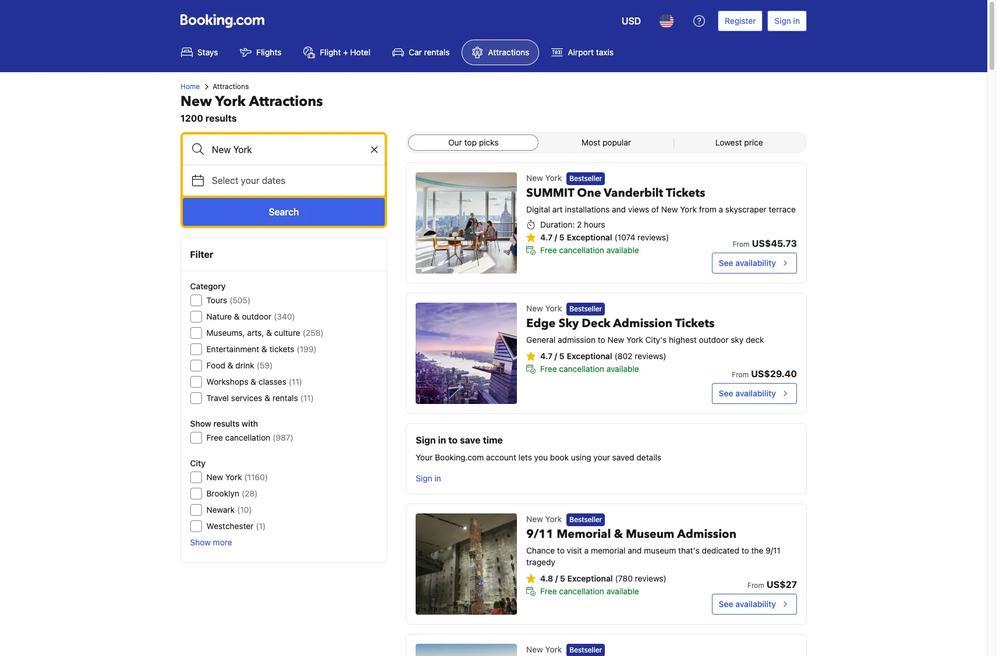 Task type: locate. For each thing, give the bounding box(es) containing it.
0 vertical spatial /
[[555, 233, 557, 242]]

free down 'duration:'
[[540, 245, 557, 255]]

1 vertical spatial sign in link
[[411, 468, 446, 489]]

a right visit
[[584, 546, 589, 556]]

edge sky deck admission tickets general admission to new york city's highest outdoor sky deck
[[526, 316, 764, 345]]

hours
[[584, 220, 605, 230]]

sign right register
[[775, 16, 791, 26]]

from us$45.73
[[733, 238, 797, 249]]

a right from
[[719, 205, 723, 214]]

4.8
[[540, 574, 553, 584]]

to up the 4.7 / 5 exceptional (802 reviews)
[[598, 335, 606, 345]]

availability down from us$29.40
[[736, 388, 776, 398]]

1 vertical spatial 9/11
[[766, 546, 781, 556]]

show more button
[[190, 537, 232, 549]]

flights
[[256, 47, 282, 57]]

select
[[212, 175, 239, 186]]

& down classes
[[265, 393, 271, 403]]

2 vertical spatial in
[[435, 473, 441, 483]]

register link
[[718, 10, 763, 31]]

rentals
[[424, 47, 450, 57], [273, 393, 298, 403]]

sign up the your
[[416, 435, 436, 445]]

1 vertical spatial see
[[719, 388, 733, 398]]

0 vertical spatial sign in link
[[768, 10, 807, 31]]

2 see availability from the top
[[719, 388, 776, 398]]

see availability down 'from us$27'
[[719, 599, 776, 609]]

0 vertical spatial see
[[719, 258, 733, 268]]

& up the travel services & rentals (11)
[[251, 377, 257, 387]]

1 horizontal spatial rentals
[[424, 47, 450, 57]]

2 bestseller from the top
[[570, 305, 602, 313]]

1 vertical spatial admission
[[677, 527, 737, 542]]

2 vertical spatial see
[[719, 599, 733, 609]]

category
[[190, 281, 226, 291]]

from
[[699, 205, 717, 214]]

1 see from the top
[[719, 258, 733, 268]]

free
[[540, 245, 557, 255], [540, 364, 557, 374], [207, 433, 223, 443], [540, 587, 557, 596]]

3 see availability from the top
[[719, 599, 776, 609]]

1 vertical spatial available
[[607, 364, 639, 374]]

availability down from us$45.73
[[736, 258, 776, 268]]

2 vertical spatial 5
[[560, 574, 565, 584]]

0 horizontal spatial admission
[[613, 316, 673, 332]]

1 vertical spatial free cancellation available
[[540, 364, 639, 374]]

2 vertical spatial sign
[[416, 473, 432, 483]]

the
[[752, 546, 764, 556]]

1 vertical spatial and
[[628, 546, 642, 556]]

in up booking.com
[[438, 435, 446, 445]]

2 availability from the top
[[736, 388, 776, 398]]

available for museum
[[607, 587, 639, 596]]

2
[[577, 220, 582, 230]]

tickets inside summit one vanderbilt tickets digital art installations and views of new york from a skyscraper terrace
[[666, 185, 705, 201]]

Where are you going? search field
[[183, 135, 385, 165]]

sign in down the your
[[416, 473, 441, 483]]

0 vertical spatial your
[[241, 175, 260, 186]]

duration: 2 hours
[[540, 220, 605, 230]]

2 vertical spatial availability
[[736, 599, 776, 609]]

from left us$45.73
[[733, 240, 750, 249]]

1 vertical spatial reviews)
[[635, 351, 666, 361]]

york inside edge sky deck admission tickets general admission to new york city's highest outdoor sky deck
[[627, 335, 643, 345]]

home
[[181, 82, 200, 91]]

visit
[[567, 546, 582, 556]]

your right using
[[594, 452, 610, 462]]

0 horizontal spatial a
[[584, 546, 589, 556]]

attractions inside new york attractions 1200 results
[[249, 92, 323, 111]]

0 vertical spatial and
[[612, 205, 626, 214]]

see availability for summit one vanderbilt tickets
[[719, 258, 776, 268]]

your booking.com account lets you book using your saved details
[[416, 452, 662, 462]]

1 vertical spatial 4.7
[[540, 351, 553, 361]]

outdoor up arts,
[[242, 312, 272, 321]]

new
[[181, 92, 212, 111], [526, 173, 543, 183], [661, 205, 678, 214], [526, 303, 543, 313], [608, 335, 624, 345], [207, 472, 223, 482], [526, 514, 543, 524], [526, 645, 543, 655]]

car rentals
[[409, 47, 450, 57]]

(802
[[615, 351, 633, 361]]

and left views
[[612, 205, 626, 214]]

1 horizontal spatial and
[[628, 546, 642, 556]]

see availability down from us$45.73
[[719, 258, 776, 268]]

1 horizontal spatial admission
[[677, 527, 737, 542]]

0 vertical spatial in
[[794, 16, 800, 26]]

1 4.7 from the top
[[540, 233, 553, 242]]

register
[[725, 16, 756, 26]]

cancellation down the 2
[[559, 245, 604, 255]]

cancellation
[[559, 245, 604, 255], [559, 364, 604, 374], [226, 433, 271, 443], [559, 587, 604, 596]]

time
[[483, 435, 503, 445]]

sign down the your
[[416, 473, 432, 483]]

booking.com
[[435, 452, 484, 462]]

see down dedicated
[[719, 599, 733, 609]]

search
[[269, 207, 299, 217]]

from for 9/11 memorial & museum admission
[[748, 581, 765, 590]]

memorial
[[557, 527, 611, 542]]

0 vertical spatial a
[[719, 205, 723, 214]]

4.7 down the 'general' on the right of the page
[[540, 351, 553, 361]]

reviews) down of
[[638, 233, 669, 242]]

exceptional
[[567, 233, 612, 242], [567, 351, 612, 361], [568, 574, 613, 584]]

1 vertical spatial /
[[555, 351, 557, 361]]

tickets up highest at the right bottom
[[675, 316, 715, 332]]

new york
[[526, 173, 562, 183], [526, 303, 562, 313], [526, 514, 562, 524], [526, 645, 562, 655]]

in down booking.com
[[435, 473, 441, 483]]

0 vertical spatial sign
[[775, 16, 791, 26]]

filter
[[190, 249, 214, 260]]

(11)
[[289, 377, 303, 387], [301, 393, 314, 403]]

0 horizontal spatial and
[[612, 205, 626, 214]]

3 available from the top
[[607, 587, 639, 596]]

from inside from us$45.73
[[733, 240, 750, 249]]

your left dates
[[241, 175, 260, 186]]

1 availability from the top
[[736, 258, 776, 268]]

0 vertical spatial exceptional
[[567, 233, 612, 242]]

reviews) for museum
[[635, 574, 667, 584]]

& up memorial
[[614, 527, 623, 542]]

free down the 'general' on the right of the page
[[540, 364, 557, 374]]

& down (505)
[[234, 312, 240, 321]]

see for 9/11 memorial & museum admission
[[719, 599, 733, 609]]

/
[[555, 233, 557, 242], [555, 351, 557, 361], [555, 574, 558, 584]]

0 horizontal spatial rentals
[[273, 393, 298, 403]]

3 free cancellation available from the top
[[540, 587, 639, 596]]

a inside summit one vanderbilt tickets digital art installations and views of new york from a skyscraper terrace
[[719, 205, 723, 214]]

1 vertical spatial a
[[584, 546, 589, 556]]

0 vertical spatial from
[[733, 240, 750, 249]]

free cancellation available for memorial
[[540, 587, 639, 596]]

show
[[190, 419, 212, 429], [190, 538, 211, 547]]

(1)
[[256, 521, 266, 531]]

2 vertical spatial attractions
[[249, 92, 323, 111]]

available for admission
[[607, 364, 639, 374]]

save
[[460, 435, 481, 445]]

& right arts,
[[267, 328, 272, 338]]

availability
[[736, 258, 776, 268], [736, 388, 776, 398], [736, 599, 776, 609]]

1 vertical spatial see availability
[[719, 388, 776, 398]]

from us$27
[[748, 579, 797, 590]]

see for summit one vanderbilt tickets
[[719, 258, 733, 268]]

show inside button
[[190, 538, 211, 547]]

4 new york from the top
[[526, 645, 562, 655]]

1 vertical spatial availability
[[736, 388, 776, 398]]

5
[[559, 233, 565, 242], [559, 351, 565, 361], [560, 574, 565, 584]]

(59)
[[257, 360, 273, 370]]

5 for memorial
[[560, 574, 565, 584]]

show down travel
[[190, 419, 212, 429]]

your
[[416, 452, 433, 462]]

to
[[598, 335, 606, 345], [449, 435, 458, 445], [557, 546, 565, 556], [742, 546, 749, 556]]

(10)
[[237, 505, 252, 515]]

and down the museum
[[628, 546, 642, 556]]

summit one vanderbilt tickets image
[[416, 172, 517, 274]]

new york citypass image
[[416, 644, 517, 656]]

0 vertical spatial attractions
[[488, 47, 530, 57]]

airport taxis
[[568, 47, 614, 57]]

free down 'show results with'
[[207, 433, 223, 443]]

1 see availability from the top
[[719, 258, 776, 268]]

0 vertical spatial outdoor
[[242, 312, 272, 321]]

0 vertical spatial available
[[607, 245, 639, 255]]

from for edge sky deck admission tickets
[[732, 370, 749, 379]]

reviews) down city's
[[635, 351, 666, 361]]

exceptional down admission
[[567, 351, 612, 361]]

see down from us$29.40
[[719, 388, 733, 398]]

2 vertical spatial from
[[748, 581, 765, 590]]

from left us$27
[[748, 581, 765, 590]]

1 vertical spatial outdoor
[[699, 335, 729, 345]]

sign in to save time
[[416, 435, 503, 445]]

& inside 9/11 memorial & museum admission chance to visit a memorial and museum that's dedicated to the 9/11 tragedy
[[614, 527, 623, 542]]

1 bestseller from the top
[[570, 174, 602, 183]]

admission up city's
[[613, 316, 673, 332]]

new inside new york attractions 1200 results
[[181, 92, 212, 111]]

0 vertical spatial (11)
[[289, 377, 303, 387]]

availability down 'from us$27'
[[736, 599, 776, 609]]

0 horizontal spatial your
[[241, 175, 260, 186]]

bestseller for one
[[570, 174, 602, 183]]

9/11 up chance
[[526, 527, 554, 542]]

1 vertical spatial show
[[190, 538, 211, 547]]

0 vertical spatial admission
[[613, 316, 673, 332]]

tickets up from
[[666, 185, 705, 201]]

2 show from the top
[[190, 538, 211, 547]]

see for edge sky deck admission tickets
[[719, 388, 733, 398]]

1 vertical spatial tickets
[[675, 316, 715, 332]]

0 horizontal spatial 9/11
[[526, 527, 554, 542]]

outdoor inside edge sky deck admission tickets general admission to new york city's highest outdoor sky deck
[[699, 335, 729, 345]]

reviews)
[[638, 233, 669, 242], [635, 351, 666, 361], [635, 574, 667, 584]]

9/11 right the
[[766, 546, 781, 556]]

museum
[[644, 546, 676, 556]]

/ down the 'general' on the right of the page
[[555, 351, 557, 361]]

available down (802
[[607, 364, 639, 374]]

top
[[464, 137, 477, 147]]

most popular
[[582, 137, 631, 147]]

(340)
[[274, 312, 295, 321]]

(11) right classes
[[289, 377, 303, 387]]

details
[[637, 452, 662, 462]]

4.7 down 'duration:'
[[540, 233, 553, 242]]

from left us$29.40
[[732, 370, 749, 379]]

museums, arts, & culture (258)
[[207, 328, 324, 338]]

newark
[[207, 505, 235, 515]]

0 vertical spatial see availability
[[719, 258, 776, 268]]

2 vertical spatial free cancellation available
[[540, 587, 639, 596]]

0 horizontal spatial sign in
[[416, 473, 441, 483]]

exceptional down hours
[[567, 233, 612, 242]]

see availability for edge sky deck admission tickets
[[719, 388, 776, 398]]

1 vertical spatial your
[[594, 452, 610, 462]]

3 availability from the top
[[736, 599, 776, 609]]

outdoor
[[242, 312, 272, 321], [699, 335, 729, 345]]

sign in link down the your
[[411, 468, 446, 489]]

attractions link
[[462, 40, 539, 65]]

car
[[409, 47, 422, 57]]

your
[[241, 175, 260, 186], [594, 452, 610, 462]]

from inside from us$29.40
[[732, 370, 749, 379]]

sign
[[775, 16, 791, 26], [416, 435, 436, 445], [416, 473, 432, 483]]

2 see from the top
[[719, 388, 733, 398]]

2 free cancellation available from the top
[[540, 364, 639, 374]]

stays link
[[171, 40, 228, 65]]

availability for 9/11 memorial & museum admission
[[736, 599, 776, 609]]

admission inside edge sky deck admission tickets general admission to new york city's highest outdoor sky deck
[[613, 316, 673, 332]]

1 new york from the top
[[526, 173, 562, 183]]

with
[[242, 419, 258, 429]]

0 vertical spatial tickets
[[666, 185, 705, 201]]

5 down admission
[[559, 351, 565, 361]]

show for show more
[[190, 538, 211, 547]]

0 vertical spatial results
[[206, 113, 237, 123]]

1 horizontal spatial a
[[719, 205, 723, 214]]

in right register
[[794, 16, 800, 26]]

5 for sky
[[559, 351, 565, 361]]

4.8 / 5 exceptional (780 reviews)
[[540, 574, 667, 584]]

0 vertical spatial 9/11
[[526, 527, 554, 542]]

free cancellation available down the 4.7 / 5 exceptional (802 reviews)
[[540, 364, 639, 374]]

(199)
[[297, 344, 317, 354]]

rentals down classes
[[273, 393, 298, 403]]

2 vertical spatial exceptional
[[568, 574, 613, 584]]

sign in link right register link
[[768, 10, 807, 31]]

2 vertical spatial reviews)
[[635, 574, 667, 584]]

3 bestseller from the top
[[570, 516, 602, 524]]

results right 1200
[[206, 113, 237, 123]]

see down from us$45.73
[[719, 258, 733, 268]]

rentals right car
[[424, 47, 450, 57]]

reviews) right (780
[[635, 574, 667, 584]]

that's
[[678, 546, 700, 556]]

0 vertical spatial 4.7
[[540, 233, 553, 242]]

free cancellation available
[[540, 245, 639, 255], [540, 364, 639, 374], [540, 587, 639, 596]]

tickets
[[666, 185, 705, 201], [675, 316, 715, 332]]

2 new york from the top
[[526, 303, 562, 313]]

0 vertical spatial availability
[[736, 258, 776, 268]]

culture
[[275, 328, 301, 338]]

1 vertical spatial exceptional
[[567, 351, 612, 361]]

2 vertical spatial see availability
[[719, 599, 776, 609]]

1 vertical spatial from
[[732, 370, 749, 379]]

& left the drink
[[228, 360, 234, 370]]

show more
[[190, 538, 232, 547]]

show for show results with
[[190, 419, 212, 429]]

0 vertical spatial show
[[190, 419, 212, 429]]

cancellation down 4.8 / 5 exceptional (780 reviews)
[[559, 587, 604, 596]]

terrace
[[769, 205, 796, 214]]

sign in right register
[[775, 16, 800, 26]]

2 4.7 from the top
[[540, 351, 553, 361]]

1 horizontal spatial outdoor
[[699, 335, 729, 345]]

1 show from the top
[[190, 419, 212, 429]]

5 down 'duration:'
[[559, 233, 565, 242]]

(11) down (199)
[[301, 393, 314, 403]]

outdoor left sky
[[699, 335, 729, 345]]

results left the with
[[214, 419, 240, 429]]

2 available from the top
[[607, 364, 639, 374]]

5 right 4.8
[[560, 574, 565, 584]]

&
[[234, 312, 240, 321], [267, 328, 272, 338], [262, 344, 268, 354], [228, 360, 234, 370], [251, 377, 257, 387], [265, 393, 271, 403], [614, 527, 623, 542]]

available down (1074
[[607, 245, 639, 255]]

0 vertical spatial rentals
[[424, 47, 450, 57]]

(1074
[[615, 233, 636, 242]]

from
[[733, 240, 750, 249], [732, 370, 749, 379], [748, 581, 765, 590]]

from inside 'from us$27'
[[748, 581, 765, 590]]

1 vertical spatial 5
[[559, 351, 565, 361]]

2 vertical spatial available
[[607, 587, 639, 596]]

lowest price
[[716, 137, 763, 147]]

admission up dedicated
[[677, 527, 737, 542]]

our top picks
[[448, 137, 499, 147]]

2 vertical spatial /
[[555, 574, 558, 584]]

bestseller
[[570, 174, 602, 183], [570, 305, 602, 313], [570, 516, 602, 524], [570, 646, 602, 655]]

available down (780
[[607, 587, 639, 596]]

cancellation down the with
[[226, 433, 271, 443]]

views
[[628, 205, 649, 214]]

/ right 4.8
[[555, 574, 558, 584]]

3 see from the top
[[719, 599, 733, 609]]

free cancellation available down 4.8 / 5 exceptional (780 reviews)
[[540, 587, 639, 596]]

0 vertical spatial free cancellation available
[[540, 245, 639, 255]]

/ down 'duration:'
[[555, 233, 557, 242]]

show left more on the left bottom of the page
[[190, 538, 211, 547]]

edge sky deck admission tickets image
[[416, 303, 517, 404]]

exceptional down visit
[[568, 574, 613, 584]]

see
[[719, 258, 733, 268], [719, 388, 733, 398], [719, 599, 733, 609]]

0 horizontal spatial outdoor
[[242, 312, 272, 321]]

1 vertical spatial in
[[438, 435, 446, 445]]

3 new york from the top
[[526, 514, 562, 524]]

free cancellation available down the 4.7 / 5 exceptional (1074 reviews) in the top right of the page
[[540, 245, 639, 255]]

york inside summit one vanderbilt tickets digital art installations and views of new york from a skyscraper terrace
[[680, 205, 697, 214]]

taxis
[[596, 47, 614, 57]]

see availability down from us$29.40
[[719, 388, 776, 398]]

0 vertical spatial sign in
[[775, 16, 800, 26]]



Task type: vqa. For each thing, say whether or not it's contained in the screenshot.
Cruise inside San Diego Harbor Cruise A sailing cruise through San Diego Bay to see famous landmarks and attractions
no



Task type: describe. For each thing, give the bounding box(es) containing it.
tragedy
[[526, 557, 555, 567]]

1 horizontal spatial your
[[594, 452, 610, 462]]

(780
[[615, 574, 633, 584]]

1 vertical spatial (11)
[[301, 393, 314, 403]]

/ for 9/11
[[555, 574, 558, 584]]

most
[[582, 137, 601, 147]]

& up (59)
[[262, 344, 268, 354]]

brooklyn
[[207, 489, 240, 498]]

sky
[[559, 316, 579, 332]]

deck
[[746, 335, 764, 345]]

new inside summit one vanderbilt tickets digital art installations and views of new york from a skyscraper terrace
[[661, 205, 678, 214]]

bestseller for sky
[[570, 305, 602, 313]]

exceptional for memorial
[[568, 574, 613, 584]]

cancellation down the 4.7 / 5 exceptional (802 reviews)
[[559, 364, 604, 374]]

1200
[[181, 113, 203, 123]]

chance
[[526, 546, 555, 556]]

westchester
[[207, 521, 254, 531]]

city's
[[646, 335, 667, 345]]

a inside 9/11 memorial & museum admission chance to visit a memorial and museum that's dedicated to the 9/11 tragedy
[[584, 546, 589, 556]]

popular
[[603, 137, 631, 147]]

more
[[213, 538, 232, 547]]

hotel
[[350, 47, 370, 57]]

tickets inside edge sky deck admission tickets general admission to new york city's highest outdoor sky deck
[[675, 316, 715, 332]]

free down 4.8
[[540, 587, 557, 596]]

1 vertical spatial sign in
[[416, 473, 441, 483]]

0 vertical spatial reviews)
[[638, 233, 669, 242]]

9/11 memorial & museum admission chance to visit a memorial and museum that's dedicated to the 9/11 tragedy
[[526, 527, 781, 567]]

new york for edge
[[526, 303, 562, 313]]

see availability for 9/11 memorial & museum admission
[[719, 599, 776, 609]]

flight
[[320, 47, 341, 57]]

+
[[343, 47, 348, 57]]

classes
[[259, 377, 287, 387]]

summit
[[526, 185, 574, 201]]

9/11 memorial & museum admission image
[[416, 514, 517, 615]]

search button
[[183, 198, 385, 226]]

services
[[231, 393, 263, 403]]

show results with
[[190, 419, 258, 429]]

0 horizontal spatial sign in link
[[411, 468, 446, 489]]

picks
[[479, 137, 499, 147]]

our
[[448, 137, 462, 147]]

city
[[190, 458, 206, 468]]

lowest
[[716, 137, 742, 147]]

1 horizontal spatial 9/11
[[766, 546, 781, 556]]

using
[[571, 452, 591, 462]]

westchester (1)
[[207, 521, 266, 531]]

flights link
[[230, 40, 291, 65]]

availability for summit one vanderbilt tickets
[[736, 258, 776, 268]]

us$29.40
[[751, 369, 797, 379]]

new york for summit
[[526, 173, 562, 183]]

to left save
[[449, 435, 458, 445]]

airport taxis link
[[542, 40, 624, 65]]

food & drink (59)
[[207, 360, 273, 370]]

installations
[[565, 205, 610, 214]]

museums,
[[207, 328, 245, 338]]

from for summit one vanderbilt tickets
[[733, 240, 750, 249]]

highest
[[669, 335, 697, 345]]

/ for edge
[[555, 351, 557, 361]]

booking.com image
[[181, 14, 264, 28]]

workshops & classes (11)
[[207, 377, 303, 387]]

drink
[[236, 360, 255, 370]]

1 horizontal spatial sign in link
[[768, 10, 807, 31]]

exceptional for sky
[[567, 351, 612, 361]]

brooklyn (28)
[[207, 489, 258, 498]]

0 vertical spatial 5
[[559, 233, 565, 242]]

you
[[534, 452, 548, 462]]

bestseller for memorial
[[570, 516, 602, 524]]

4.7 for 4.7 / 5 exceptional (802 reviews)
[[540, 351, 553, 361]]

stays
[[197, 47, 218, 57]]

4.7 / 5 exceptional (1074 reviews)
[[540, 233, 669, 242]]

entertainment & tickets (199)
[[207, 344, 317, 354]]

1 horizontal spatial sign in
[[775, 16, 800, 26]]

nature
[[207, 312, 232, 321]]

of
[[652, 205, 659, 214]]

4 bestseller from the top
[[570, 646, 602, 655]]

general
[[526, 335, 556, 345]]

1 vertical spatial rentals
[[273, 393, 298, 403]]

lets
[[519, 452, 532, 462]]

newark (10)
[[207, 505, 252, 515]]

flight + hotel link
[[294, 40, 380, 65]]

deck
[[582, 316, 611, 332]]

1 available from the top
[[607, 245, 639, 255]]

4.7 for 4.7 / 5 exceptional (1074 reviews)
[[540, 233, 553, 242]]

1 vertical spatial attractions
[[213, 82, 249, 91]]

to left the
[[742, 546, 749, 556]]

museum
[[626, 527, 675, 542]]

summit one vanderbilt tickets digital art installations and views of new york from a skyscraper terrace
[[526, 185, 796, 214]]

york inside new york attractions 1200 results
[[215, 92, 246, 111]]

tickets
[[270, 344, 295, 354]]

home link
[[181, 82, 200, 92]]

results inside new york attractions 1200 results
[[206, 113, 237, 123]]

(987)
[[273, 433, 294, 443]]

us$27
[[767, 579, 797, 590]]

new york attractions 1200 results
[[181, 92, 323, 123]]

price
[[744, 137, 763, 147]]

car rentals link
[[383, 40, 460, 65]]

duration:
[[540, 220, 575, 230]]

reviews) for admission
[[635, 351, 666, 361]]

one
[[577, 185, 601, 201]]

from us$29.40
[[732, 369, 797, 379]]

entertainment
[[207, 344, 260, 354]]

1 free cancellation available from the top
[[540, 245, 639, 255]]

admission inside 9/11 memorial & museum admission chance to visit a memorial and museum that's dedicated to the 9/11 tragedy
[[677, 527, 737, 542]]

travel
[[207, 393, 229, 403]]

workshops
[[207, 377, 249, 387]]

to left visit
[[557, 546, 565, 556]]

book
[[550, 452, 569, 462]]

new york for 9/11
[[526, 514, 562, 524]]

usd button
[[615, 7, 648, 35]]

food
[[207, 360, 226, 370]]

account
[[486, 452, 516, 462]]

free cancellation available for sky
[[540, 364, 639, 374]]

4.7 / 5 exceptional (802 reviews)
[[540, 351, 666, 361]]

availability for edge sky deck admission tickets
[[736, 388, 776, 398]]

sky
[[731, 335, 744, 345]]

select your dates
[[212, 175, 286, 186]]

new york (1160)
[[207, 472, 268, 482]]

(258)
[[303, 328, 324, 338]]

admission
[[558, 335, 596, 345]]

new inside edge sky deck admission tickets general admission to new york city's highest outdoor sky deck
[[608, 335, 624, 345]]

and inside summit one vanderbilt tickets digital art installations and views of new york from a skyscraper terrace
[[612, 205, 626, 214]]

art
[[553, 205, 563, 214]]

and inside 9/11 memorial & museum admission chance to visit a memorial and museum that's dedicated to the 9/11 tragedy
[[628, 546, 642, 556]]

dedicated
[[702, 546, 740, 556]]

1 vertical spatial results
[[214, 419, 240, 429]]

1 vertical spatial sign
[[416, 435, 436, 445]]

to inside edge sky deck admission tickets general admission to new york city's highest outdoor sky deck
[[598, 335, 606, 345]]

nature & outdoor (340)
[[207, 312, 295, 321]]

travel services & rentals (11)
[[207, 393, 314, 403]]



